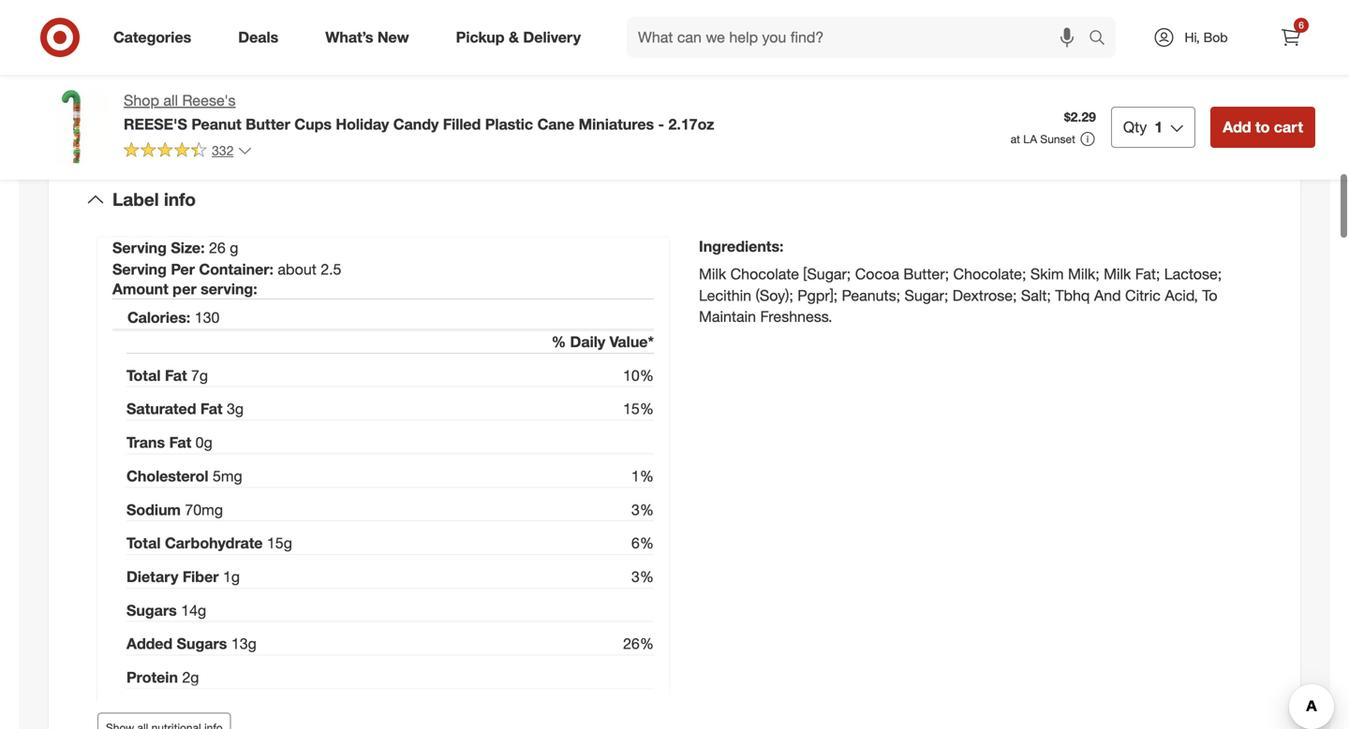 Task type: locate. For each thing, give the bounding box(es) containing it.
christmas
[[524, 46, 583, 63], [454, 110, 514, 127]]

festive
[[348, 65, 386, 82]]

3% down 1% at the left of page
[[631, 501, 654, 519]]

-
[[658, 115, 664, 133]]

3% down 6% at the left of page
[[631, 568, 654, 587]]

new
[[192, 1, 218, 18], [377, 28, 409, 46]]

trans
[[126, 434, 165, 452]]

fat left 3
[[200, 400, 223, 419]]

0 vertical spatial sugars
[[126, 602, 177, 620]]

0 vertical spatial fat
[[165, 367, 187, 385]]

1 horizontal spatial to
[[1202, 287, 1218, 305]]

0 vertical spatial 3%
[[631, 501, 654, 519]]

0 vertical spatial christmas
[[524, 46, 583, 63]]

1 vertical spatial christmas
[[454, 110, 514, 127]]

1 vertical spatial peanut
[[409, 91, 450, 108]]

added sugars 13 g
[[126, 635, 257, 654]]

0 horizontal spatial and
[[323, 65, 345, 82]]

0 horizontal spatial new
[[192, 1, 218, 18]]

0 vertical spatial and
[[362, 1, 384, 18]]

1 vertical spatial total
[[126, 535, 161, 553]]

reese's inside place holiday-themed reese's milk chocolate peanut butter cups on top of cookies or brownies for an extra sweet, decadent addition to your christmas desserts
[[263, 91, 317, 108]]

0 horizontal spatial candies
[[131, 20, 177, 37]]

0 vertical spatial at
[[187, 46, 198, 63]]

sugar;
[[905, 287, 949, 305]]

mg right cholesterol
[[221, 467, 242, 486]]

0 vertical spatial total
[[126, 367, 161, 385]]

chocolate up the addition
[[348, 91, 406, 108]]

ingredients:
[[699, 237, 784, 256]]

of
[[566, 91, 578, 108]]

to right the add
[[1256, 118, 1270, 136]]

birthdays
[[303, 1, 358, 18]]

and down the milk;
[[1094, 287, 1121, 305]]

1 right qty
[[1155, 118, 1163, 136]]

milk inside place holiday-themed reese's milk chocolate peanut butter cups on top of cookies or brownies for an extra sweet, decadent addition to your christmas desserts
[[321, 91, 344, 108]]

and
[[362, 1, 384, 18], [323, 65, 345, 82], [1094, 287, 1121, 305]]

sugars
[[126, 602, 177, 620], [177, 635, 227, 654]]

candies down celebrate on the top of the page
[[131, 20, 177, 37]]

10%
[[623, 367, 654, 385]]

delivery
[[523, 28, 581, 46]]

reese's up sweet,
[[263, 91, 317, 108]]

about
[[278, 260, 316, 279]]

0
[[196, 434, 204, 452]]

1
[[1155, 118, 1163, 136], [223, 568, 231, 587]]

1 vertical spatial serving
[[112, 260, 167, 279]]

1 vertical spatial chocolate
[[731, 265, 799, 283]]

1 3% from the top
[[631, 501, 654, 519]]

protein
[[126, 669, 178, 687]]

butter inside place holiday-themed reese's milk chocolate peanut butter cups on top of cookies or brownies for an extra sweet, decadent addition to your christmas desserts
[[454, 91, 489, 108]]

extra
[[225, 110, 254, 127]]

la
[[1023, 132, 1037, 146]]

sugars down dietary
[[126, 602, 177, 620]]

mg
[[221, 467, 242, 486], [202, 501, 223, 519]]

1 total from the top
[[126, 367, 161, 385]]

size:
[[171, 239, 205, 257]]

reese's up &
[[485, 1, 539, 18]]

dietary fiber 1 g
[[126, 568, 240, 587]]

top
[[543, 91, 563, 108]]

mg up carbohydrate
[[202, 501, 223, 519]]

butter;
[[904, 265, 949, 283]]

2 horizontal spatial to
[[1256, 118, 1270, 136]]

:
[[253, 280, 257, 299]]

add to cart button
[[1211, 107, 1316, 148]]

stocking
[[587, 46, 637, 63]]

0 vertical spatial chocolate
[[348, 91, 406, 108]]

celebrate
[[131, 1, 188, 18]]

peanut up your
[[409, 91, 450, 108]]

(soy);
[[756, 287, 794, 305]]

at right "life"
[[187, 46, 198, 63]]

0 vertical spatial butter
[[587, 1, 622, 18]]

to down lactose;
[[1202, 287, 1218, 305]]

1 vertical spatial 1
[[223, 568, 231, 587]]

2 vertical spatial and
[[1094, 287, 1121, 305]]

reese's inside celebrate new year's, winter birthdays and date nights with reese's peanut butter candies
[[485, 1, 539, 18]]

3
[[227, 400, 235, 419]]

what's new link
[[309, 17, 433, 58]]

qty 1
[[1123, 118, 1163, 136]]

cookies
[[581, 91, 627, 108]]

1 horizontal spatial chocolate
[[731, 265, 799, 283]]

fat left 0
[[169, 434, 191, 452]]

to left your
[[410, 110, 422, 127]]

hi,
[[1185, 29, 1200, 45]]

g for 15
[[284, 535, 292, 553]]

2.5
[[321, 260, 341, 279]]

1 horizontal spatial and
[[362, 1, 384, 18]]

0 vertical spatial candies
[[131, 20, 177, 37]]

as
[[506, 46, 520, 63]]

0 horizontal spatial to
[[410, 110, 422, 127]]

1 horizontal spatial butter
[[587, 1, 622, 18]]

7
[[191, 367, 200, 385]]

milk up lecithin
[[699, 265, 726, 283]]

bob
[[1204, 29, 1228, 45]]

all
[[163, 91, 178, 110]]

1 vertical spatial 3%
[[631, 568, 654, 587]]

and down "using"
[[323, 65, 345, 82]]

total up "saturated"
[[126, 367, 161, 385]]

christmas right 'as'
[[524, 46, 583, 63]]

decadent
[[300, 110, 355, 127]]

1 right fiber
[[223, 568, 231, 587]]

candies left 'as'
[[457, 46, 503, 63]]

g for 7
[[200, 367, 208, 385]]

butter inside celebrate new year's, winter birthdays and date nights with reese's peanut butter candies
[[587, 1, 622, 18]]

g for 3
[[235, 400, 244, 419]]

1 vertical spatial fat
[[200, 400, 223, 419]]

new inside celebrate new year's, winter birthdays and date nights with reese's peanut butter candies
[[192, 1, 218, 18]]

chocolate up (soy);
[[731, 265, 799, 283]]

1 vertical spatial butter
[[454, 91, 489, 108]]

new left year's,
[[192, 1, 218, 18]]

sugars 14 g
[[126, 602, 206, 620]]

2 serving from the top
[[112, 260, 167, 279]]

miniature
[[399, 46, 453, 63]]

butter up filled
[[454, 91, 489, 108]]

search button
[[1080, 17, 1125, 62]]

using
[[307, 46, 338, 63]]

6%
[[631, 535, 654, 553]]

cups
[[294, 115, 332, 133]]

2 horizontal spatial and
[[1094, 287, 1121, 305]]

0 horizontal spatial at
[[187, 46, 198, 63]]

14
[[181, 602, 198, 620]]

0 horizontal spatial chocolate
[[348, 91, 406, 108]]

2 vertical spatial fat
[[169, 434, 191, 452]]

2 3% from the top
[[631, 568, 654, 587]]

0 vertical spatial new
[[192, 1, 218, 18]]

cart
[[1274, 118, 1303, 136]]

pickup & delivery
[[456, 28, 581, 46]]

0 horizontal spatial butter
[[454, 91, 489, 108]]

fat left 7
[[165, 367, 187, 385]]

0 vertical spatial serving
[[112, 239, 167, 257]]

sugars down 14
[[177, 635, 227, 654]]

image of reese's peanut butter cups holiday candy filled plastic cane miniatures - 2.17oz image
[[34, 90, 109, 165]]

total up dietary
[[126, 535, 161, 553]]

reese's down place
[[124, 115, 187, 133]]

1%
[[631, 467, 654, 486]]

at left la at top right
[[1011, 132, 1020, 146]]

milk
[[321, 91, 344, 108], [699, 265, 726, 283], [1104, 265, 1131, 283]]

amount per serving :
[[112, 280, 257, 299]]

g
[[230, 239, 238, 257], [200, 367, 208, 385], [235, 400, 244, 419], [204, 434, 212, 452], [284, 535, 292, 553], [231, 568, 240, 587], [198, 602, 206, 620], [248, 635, 257, 654], [190, 669, 199, 687]]

fat
[[165, 367, 187, 385], [200, 400, 223, 419], [169, 434, 191, 452]]

reese's up festive
[[342, 46, 395, 63]]

0 vertical spatial 1
[[1155, 118, 1163, 136]]

milk left fat;
[[1104, 265, 1131, 283]]

1 vertical spatial and
[[323, 65, 345, 82]]

tbhq
[[1055, 287, 1090, 305]]

g for 0
[[204, 434, 212, 452]]

0 vertical spatial peanut
[[542, 1, 583, 18]]

an
[[207, 110, 222, 127]]

citric
[[1125, 287, 1161, 305]]

peanut up delivery on the left top of page
[[542, 1, 583, 18]]

0 vertical spatial mg
[[221, 467, 242, 486]]

and left the date
[[362, 1, 384, 18]]

1 vertical spatial sugars
[[177, 635, 227, 654]]

2 horizontal spatial milk
[[1104, 265, 1131, 283]]

to inside ingredients: milk chocolate [sugar; cocoa butter; chocolate; skim milk; milk fat; lactose; lecithin (soy); pgpr]; peanuts; sugar; dextrose; salt; tbhq and citric acid, to maintain freshness.
[[1202, 287, 1218, 305]]

2 total from the top
[[126, 535, 161, 553]]

sweet,
[[258, 110, 296, 127]]

milk up decadent
[[321, 91, 344, 108]]

pgpr];
[[798, 287, 838, 305]]

date
[[388, 1, 414, 18]]

% daily value*
[[552, 333, 654, 351]]

peanuts;
[[842, 287, 901, 305]]

g for 26
[[230, 239, 238, 257]]

1 horizontal spatial 1
[[1155, 118, 1163, 136]]

at
[[187, 46, 198, 63], [1011, 132, 1020, 146]]

1 horizontal spatial candies
[[457, 46, 503, 63]]

0 horizontal spatial milk
[[321, 91, 344, 108]]

winter
[[264, 1, 300, 18]]

0 horizontal spatial christmas
[[454, 110, 514, 127]]

1 horizontal spatial peanut
[[542, 1, 583, 18]]

1 vertical spatial new
[[377, 28, 409, 46]]

1 vertical spatial candies
[[457, 46, 503, 63]]

1 vertical spatial at
[[1011, 132, 1020, 146]]

0 horizontal spatial peanut
[[409, 91, 450, 108]]

butter up stocking
[[587, 1, 622, 18]]

1 vertical spatial mg
[[202, 501, 223, 519]]

christmas down cups
[[454, 110, 514, 127]]

g inside serving size: 26 g serving per container: about 2.5
[[230, 239, 238, 257]]

deals
[[238, 28, 279, 46]]

1 horizontal spatial milk
[[699, 265, 726, 283]]

What can we help you find? suggestions appear below search field
[[627, 17, 1093, 58]]

categories link
[[97, 17, 215, 58]]

332 link
[[124, 141, 252, 163]]

peanut
[[542, 1, 583, 18], [409, 91, 450, 108]]

2.17oz
[[669, 115, 714, 133]]

search
[[1080, 30, 1125, 48]]

hi, bob
[[1185, 29, 1228, 45]]

1 horizontal spatial christmas
[[524, 46, 583, 63]]

1 horizontal spatial new
[[377, 28, 409, 46]]

new down the date
[[377, 28, 409, 46]]



Task type: describe. For each thing, give the bounding box(es) containing it.
carbohydrate
[[165, 535, 263, 553]]

to inside button
[[1256, 118, 1270, 136]]

for
[[188, 110, 204, 127]]

cane
[[537, 115, 575, 133]]

butter
[[246, 115, 290, 133]]

1 horizontal spatial at
[[1011, 132, 1020, 146]]

on
[[525, 91, 540, 108]]

13
[[231, 635, 248, 654]]

new for celebrate
[[192, 1, 218, 18]]

what's
[[325, 28, 373, 46]]

and inside celebrate new year's, winter birthdays and date nights with reese's peanut butter candies
[[362, 1, 384, 18]]

reese's inside shop all reese's reese's peanut butter cups holiday candy filled plastic cane miniatures - 2.17oz
[[124, 115, 187, 133]]

total for total carbohydrate
[[126, 535, 161, 553]]

new for what's
[[377, 28, 409, 46]]

qty
[[1123, 118, 1147, 136]]

6 link
[[1271, 17, 1312, 58]]

your
[[425, 110, 451, 127]]

life
[[167, 46, 184, 63]]

or
[[631, 91, 643, 108]]

calories:
[[127, 309, 190, 327]]

place holiday-themed reese's milk chocolate peanut butter cups on top of cookies or brownies for an extra sweet, decadent addition to your christmas desserts
[[131, 91, 643, 127]]

chocolate inside ingredients: milk chocolate [sugar; cocoa butter; chocolate; skim milk; milk fat; lactose; lecithin (soy); pgpr]; peanuts; sugar; dextrose; salt; tbhq and citric acid, to maintain freshness.
[[731, 265, 799, 283]]

g for 1
[[231, 568, 240, 587]]

dietary
[[126, 568, 178, 587]]

skim
[[1031, 265, 1064, 283]]

sodium 70 mg
[[126, 501, 223, 519]]

130
[[195, 309, 220, 327]]

categories
[[113, 28, 191, 46]]

acid,
[[1165, 287, 1198, 305]]

peanut inside celebrate new year's, winter birthdays and date nights with reese's peanut butter candies
[[542, 1, 583, 18]]

info
[[164, 189, 196, 210]]

serving
[[201, 280, 253, 299]]

peanut
[[191, 115, 241, 133]]

3% for mg
[[631, 501, 654, 519]]

cups
[[493, 91, 521, 108]]

make
[[131, 46, 163, 63]]

fat for saturated fat
[[200, 400, 223, 419]]

brownies
[[131, 110, 184, 127]]

26%
[[623, 635, 654, 654]]

total fat 7 g
[[126, 367, 208, 385]]

pickup
[[456, 28, 505, 46]]

at la sunset
[[1011, 132, 1076, 146]]

per
[[173, 280, 196, 299]]

christmas inside place holiday-themed reese's milk chocolate peanut butter cups on top of cookies or brownies for an extra sweet, decadent addition to your christmas desserts
[[454, 110, 514, 127]]

serving size: 26 g serving per container: about 2.5
[[112, 239, 341, 279]]

fat for total fat
[[165, 367, 187, 385]]

1 serving from the top
[[112, 239, 167, 257]]

reese's
[[182, 91, 236, 110]]

5
[[213, 467, 221, 486]]

chocolate inside place holiday-themed reese's milk chocolate peanut butter cups on top of cookies or brownies for an extra sweet, decadent addition to your christmas desserts
[[348, 91, 406, 108]]

candies inside make life at home sweeter by using reese's miniature candies as christmas stocking stuffers, holiday baking supplies and festive centerpieces
[[457, 46, 503, 63]]

fat for trans fat
[[169, 434, 191, 452]]

sodium
[[126, 501, 181, 519]]

with
[[457, 1, 481, 18]]

$2.29
[[1064, 109, 1096, 125]]

at inside make life at home sweeter by using reese's miniature candies as christmas stocking stuffers, holiday baking supplies and festive centerpieces
[[187, 46, 198, 63]]

supplies
[[270, 65, 319, 82]]

reese's inside make life at home sweeter by using reese's miniature candies as christmas stocking stuffers, holiday baking supplies and festive centerpieces
[[342, 46, 395, 63]]

christmas inside make life at home sweeter by using reese's miniature candies as christmas stocking stuffers, holiday baking supplies and festive centerpieces
[[524, 46, 583, 63]]

0 horizontal spatial 1
[[223, 568, 231, 587]]

pickup & delivery link
[[440, 17, 604, 58]]

2
[[182, 669, 190, 687]]

%
[[552, 333, 566, 351]]

milk;
[[1068, 265, 1100, 283]]

filled
[[443, 115, 481, 133]]

themed
[[215, 91, 260, 108]]

trans fat 0 g
[[126, 434, 212, 452]]

what's new
[[325, 28, 409, 46]]

celebrate new year's, winter birthdays and date nights with reese's peanut butter candies
[[131, 1, 622, 37]]

year's,
[[222, 1, 260, 18]]

protein 2 g
[[126, 669, 199, 687]]

daily
[[570, 333, 606, 351]]

addition
[[359, 110, 406, 127]]

peanut inside place holiday-themed reese's milk chocolate peanut butter cups on top of cookies or brownies for an extra sweet, decadent addition to your christmas desserts
[[409, 91, 450, 108]]

ingredients: milk chocolate [sugar; cocoa butter; chocolate; skim milk; milk fat; lactose; lecithin (soy); pgpr]; peanuts; sugar; dextrose; salt; tbhq and citric acid, to maintain freshness.
[[699, 237, 1222, 326]]

332
[[212, 142, 234, 159]]

and inside make life at home sweeter by using reese's miniature candies as christmas stocking stuffers, holiday baking supplies and festive centerpieces
[[323, 65, 345, 82]]

value*
[[610, 333, 654, 351]]

&
[[509, 28, 519, 46]]

sweeter
[[239, 46, 285, 63]]

6
[[1299, 19, 1304, 31]]

plastic
[[485, 115, 533, 133]]

chocolate;
[[953, 265, 1026, 283]]

place
[[131, 91, 164, 108]]

calories: 130
[[127, 309, 220, 327]]

3% for g
[[631, 568, 654, 587]]

container:
[[199, 260, 274, 279]]

freshness.
[[760, 308, 832, 326]]

home
[[202, 46, 235, 63]]

candies inside celebrate new year's, winter birthdays and date nights with reese's peanut butter candies
[[131, 20, 177, 37]]

holiday-
[[168, 91, 215, 108]]

saturated
[[126, 400, 196, 419]]

add
[[1223, 118, 1251, 136]]

added
[[126, 635, 173, 654]]

15
[[267, 535, 284, 553]]

cholesterol 5 mg
[[126, 467, 242, 486]]

saturated fat 3 g
[[126, 400, 244, 419]]

g for 13
[[248, 635, 257, 654]]

and inside ingredients: milk chocolate [sugar; cocoa butter; chocolate; skim milk; milk fat; lactose; lecithin (soy); pgpr]; peanuts; sugar; dextrose; salt; tbhq and citric acid, to maintain freshness.
[[1094, 287, 1121, 305]]

total for total fat
[[126, 367, 161, 385]]

baking
[[227, 65, 266, 82]]

label info
[[112, 189, 196, 210]]

mg for cholesterol 5 mg
[[221, 467, 242, 486]]

per
[[171, 260, 195, 279]]

label info button
[[64, 170, 1286, 230]]

to inside place holiday-themed reese's milk chocolate peanut butter cups on top of cookies or brownies for an extra sweet, decadent addition to your christmas desserts
[[410, 110, 422, 127]]

mg for sodium 70 mg
[[202, 501, 223, 519]]



Task type: vqa. For each thing, say whether or not it's contained in the screenshot.
26%
yes



